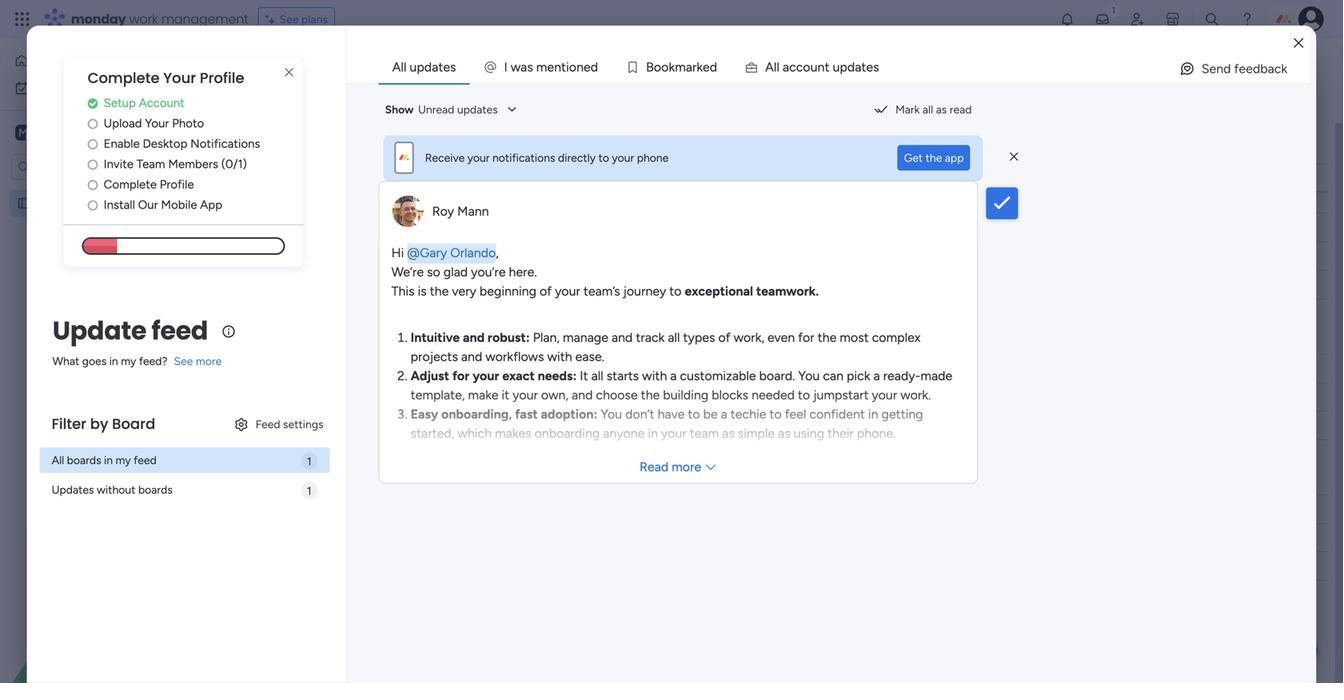 Task type: vqa. For each thing, say whether or not it's contained in the screenshot.
NEEDS:
yes



Task type: describe. For each thing, give the bounding box(es) containing it.
0 vertical spatial boards
[[67, 454, 101, 467]]

pick
[[847, 369, 871, 384]]

1 c from the left
[[790, 60, 797, 75]]

status field for due date
[[621, 360, 661, 378]]

install our mobile app
[[104, 198, 222, 212]]

a right p
[[855, 60, 862, 75]]

to down needed
[[770, 407, 782, 422]]

techie
[[731, 407, 767, 422]]

a up building at bottom
[[671, 369, 677, 384]]

1 vertical spatial see
[[174, 355, 193, 368]]

project management inside the project management list box
[[38, 197, 142, 210]]

feedback
[[1235, 61, 1288, 76]]

m for e
[[537, 60, 547, 75]]

add new group button
[[244, 610, 358, 636]]

phone.
[[857, 426, 896, 442]]

in up updates without boards
[[104, 454, 113, 467]]

read
[[950, 103, 972, 116]]

,
[[496, 246, 499, 261]]

your inside hi @gary orlando , we're so glad you're here. this is the very beginning of your team's journey to exceptional teamwork.
[[555, 284, 581, 299]]

2 d from the left
[[710, 60, 718, 75]]

app
[[945, 151, 964, 165]]

don't
[[626, 407, 655, 422]]

needed
[[752, 388, 795, 403]]

To-Do field
[[271, 138, 325, 158]]

hi
[[392, 246, 404, 261]]

w
[[511, 60, 521, 75]]

lottie animation image
[[0, 522, 204, 684]]

New Group field
[[271, 469, 360, 490]]

monday work management
[[71, 10, 249, 28]]

manage
[[563, 330, 609, 346]]

ease.
[[576, 350, 605, 365]]

update feed
[[52, 313, 208, 349]]

tab list containing all updates
[[379, 51, 1311, 83]]

4 o from the left
[[803, 60, 811, 75]]

complete your profile
[[88, 68, 244, 88]]

in up phone.
[[869, 407, 879, 422]]

template,
[[411, 388, 465, 403]]

exact
[[503, 369, 535, 384]]

adjust
[[411, 369, 450, 384]]

all for all boards in my feed
[[52, 454, 64, 467]]

1 u from the left
[[811, 60, 818, 75]]

in down 'don't'
[[648, 426, 658, 442]]

my for feed?
[[121, 355, 136, 368]]

task 3
[[302, 222, 333, 235]]

team
[[137, 157, 165, 171]]

a right i
[[521, 60, 527, 75]]

1 vertical spatial updates
[[457, 103, 498, 116]]

search everything image
[[1205, 11, 1221, 27]]

new
[[297, 616, 318, 630]]

so
[[427, 265, 441, 280]]

work for monday
[[129, 10, 158, 28]]

completed
[[275, 328, 358, 348]]

beginning
[[480, 284, 537, 299]]

0 horizontal spatial more
[[196, 355, 222, 368]]

without
[[97, 483, 136, 497]]

1 for updates without boards
[[307, 485, 312, 498]]

see plans
[[280, 12, 328, 26]]

it
[[502, 388, 510, 403]]

easy onboarding, fast adoption:
[[411, 407, 598, 422]]

updates without boards
[[52, 483, 173, 497]]

date for second the due date field from the top of the page
[[750, 362, 773, 376]]

Completed field
[[271, 328, 362, 349]]

gary orlando image
[[1299, 6, 1325, 32]]

project management inside project management field
[[247, 52, 443, 79]]

home
[[35, 54, 66, 68]]

have
[[658, 407, 685, 422]]

you inside 'you don't have to be a techie to feel confident in getting started, which makes onboarding anyone in your team as simple as using their phone.'
[[601, 407, 623, 422]]

invite / 1 button
[[1201, 51, 1280, 77]]

1 image
[[1107, 1, 1122, 19]]

adjust for your exact needs:
[[411, 369, 577, 384]]

setup account
[[104, 96, 185, 110]]

feed settings
[[256, 418, 324, 431]]

my
[[37, 81, 52, 95]]

person
[[438, 100, 473, 113]]

d for i w a s m e n t i o n e d
[[591, 60, 598, 75]]

for inside plan, manage and track all types of work, even for the most complex projects and workflows with ease.
[[799, 330, 815, 346]]

filter by board
[[52, 414, 155, 435]]

the inside hi @gary orlando , we're so glad you're here. this is the very beginning of your team's journey to exceptional teamwork.
[[430, 284, 449, 299]]

0 vertical spatial profile
[[200, 68, 244, 88]]

enable desktop notifications link
[[88, 135, 304, 153]]

date for 1st the due date field from the top
[[750, 171, 773, 185]]

journey
[[624, 284, 667, 299]]

complex
[[873, 330, 921, 346]]

mark all as read button
[[867, 97, 979, 122]]

column information image
[[673, 363, 686, 376]]

team's
[[584, 284, 620, 299]]

owner for 2nd owner field
[[531, 362, 564, 376]]

robust:
[[488, 330, 530, 346]]

what goes in my feed? see more
[[52, 355, 222, 368]]

complete for complete your profile
[[88, 68, 160, 88]]

r
[[693, 60, 697, 75]]

2 u from the left
[[833, 60, 840, 75]]

get
[[904, 151, 923, 165]]

Search field
[[356, 95, 404, 118]]

1 vertical spatial boards
[[138, 483, 173, 497]]

types
[[684, 330, 716, 346]]

lottie animation element
[[0, 522, 204, 684]]

settings
[[283, 418, 324, 431]]

3 t from the left
[[862, 60, 867, 75]]

it all starts with a customizable board. you can pick a ready-made template, make it your own, and choose the building blocks needed to jumpstart your work.
[[411, 369, 953, 403]]

of inside plan, manage and track all types of work, even for the most complex projects and workflows with ease.
[[719, 330, 731, 346]]

blocks
[[712, 388, 749, 403]]

your down ready-
[[872, 388, 898, 403]]

management inside list box
[[76, 197, 142, 210]]

task down show
[[381, 172, 403, 185]]

your up make
[[473, 369, 500, 384]]

your left phone
[[612, 151, 635, 165]]

my work
[[37, 81, 79, 95]]

your for photo
[[145, 116, 169, 131]]

read more button
[[380, 452, 978, 484]]

needs:
[[538, 369, 577, 384]]

2 c from the left
[[797, 60, 803, 75]]

1 vertical spatial feed
[[134, 454, 157, 467]]

task left adjust
[[381, 362, 403, 376]]

you inside it all starts with a customizable board. you can pick a ready-made template, make it your own, and choose the building blocks needed to jumpstart your work.
[[799, 369, 820, 384]]

task left 3
[[302, 222, 324, 235]]

own,
[[541, 388, 569, 403]]

getting
[[882, 407, 924, 422]]

your up fast
[[513, 388, 538, 403]]

desktop
[[143, 137, 188, 151]]

easy
[[411, 407, 439, 422]]

with inside it all starts with a customizable board. you can pick a ready-made template, make it your own, and choose the building blocks needed to jumpstart your work.
[[642, 369, 667, 384]]

i
[[566, 60, 569, 75]]

3 n from the left
[[818, 60, 825, 75]]

unread
[[418, 103, 455, 116]]

intuitive and robust:
[[411, 330, 530, 346]]

a right pick
[[874, 369, 881, 384]]

/
[[1261, 57, 1265, 71]]

due for 1st the due date field from the top
[[727, 171, 747, 185]]

status for owner
[[625, 362, 657, 376]]

1 e from the left
[[547, 60, 554, 75]]

1 n from the left
[[554, 60, 562, 75]]

1 k from the left
[[669, 60, 675, 75]]

show
[[385, 103, 414, 116]]

monday marketplace image
[[1166, 11, 1182, 27]]

angle down image
[[310, 100, 317, 112]]

projects
[[411, 350, 458, 365]]

glad
[[444, 265, 468, 280]]

0 vertical spatial feed
[[151, 313, 208, 349]]

a inside 'you don't have to be a techie to feel confident in getting started, which makes onboarding anyone in your team as simple as using their phone.'
[[721, 407, 728, 422]]

2 e from the left
[[584, 60, 591, 75]]

main table
[[489, 57, 542, 71]]

2 l from the left
[[777, 60, 780, 75]]

account
[[139, 96, 185, 110]]

all for with
[[592, 369, 604, 384]]

to inside hi @gary orlando , we're so glad you're here. this is the very beginning of your team's journey to exceptional teamwork.
[[670, 284, 682, 299]]

notifications
[[493, 151, 556, 165]]

all boards in my feed
[[52, 454, 157, 467]]

0 horizontal spatial as
[[722, 426, 735, 442]]

roy mann
[[432, 204, 489, 219]]

1 s from the left
[[527, 60, 533, 75]]

filter button
[[487, 94, 563, 119]]

upload
[[104, 116, 142, 131]]

your right the receive
[[468, 151, 490, 165]]

d for a l l a c c o u n t u p d a t e s
[[848, 60, 855, 75]]

the inside plan, manage and track all types of work, even for the most complex projects and workflows with ease.
[[818, 330, 837, 346]]

your for profile
[[163, 68, 196, 88]]

see more link
[[174, 353, 222, 369]]

3 e from the left
[[703, 60, 710, 75]]

complete for complete profile
[[104, 177, 157, 192]]

hi @gary orlando , we're so glad you're here. this is the very beginning of your team's journey to exceptional teamwork.
[[392, 246, 819, 299]]

makes
[[495, 426, 532, 442]]

invite team members (0/1) link
[[88, 155, 304, 173]]

anyone
[[603, 426, 645, 442]]

monday
[[71, 10, 126, 28]]

project inside field
[[247, 52, 311, 79]]

1 horizontal spatial as
[[778, 426, 791, 442]]

filter for filter
[[513, 100, 538, 113]]

task left 2
[[302, 193, 324, 206]]

a right a at the top of the page
[[783, 60, 790, 75]]



Task type: locate. For each thing, give the bounding box(es) containing it.
invite members image
[[1130, 11, 1146, 27]]

circle o image inside "install our mobile app" link
[[88, 199, 98, 211]]

b o o k m a r k e d
[[646, 60, 718, 75]]

feel
[[785, 407, 807, 422]]

0 vertical spatial due
[[727, 171, 747, 185]]

in right goes
[[109, 355, 118, 368]]

1 vertical spatial all
[[52, 454, 64, 467]]

and inside it all starts with a customizable board. you can pick a ready-made template, make it your own, and choose the building blocks needed to jumpstart your work.
[[572, 388, 593, 403]]

dapulse x slim image
[[280, 63, 299, 82], [1011, 150, 1019, 164]]

of
[[540, 284, 552, 299], [719, 330, 731, 346]]

management inside field
[[316, 52, 443, 79]]

option
[[0, 189, 204, 192]]

and down intuitive and robust:
[[461, 350, 483, 365]]

1 vertical spatial work
[[55, 81, 79, 95]]

0 horizontal spatial s
[[527, 60, 533, 75]]

circle o image inside complete profile link
[[88, 179, 98, 191]]

work right the monday
[[129, 10, 158, 28]]

0 vertical spatial due date field
[[723, 169, 777, 187]]

to-
[[275, 138, 301, 158]]

and left robust:
[[463, 330, 485, 346]]

1 horizontal spatial n
[[577, 60, 584, 75]]

main left table
[[489, 57, 513, 71]]

0 vertical spatial invite
[[1230, 57, 1258, 71]]

1 right new
[[307, 485, 312, 498]]

here.
[[509, 265, 537, 280]]

1 horizontal spatial boards
[[138, 483, 173, 497]]

customizable
[[680, 369, 757, 384]]

app
[[200, 198, 222, 212]]

project management up 'v2 search' icon
[[247, 52, 443, 79]]

complete up "install"
[[104, 177, 157, 192]]

1 vertical spatial filter
[[52, 414, 86, 435]]

the right get
[[926, 151, 943, 165]]

as down feel
[[778, 426, 791, 442]]

all right mark
[[923, 103, 934, 116]]

Status field
[[621, 169, 661, 187], [621, 360, 661, 378]]

profile up setup account link
[[200, 68, 244, 88]]

ready-
[[884, 369, 921, 384]]

0 horizontal spatial t
[[562, 60, 566, 75]]

1 vertical spatial more
[[672, 460, 702, 475]]

profile
[[200, 68, 244, 88], [160, 177, 194, 192]]

to right journey
[[670, 284, 682, 299]]

directly
[[558, 151, 596, 165]]

for right even
[[799, 330, 815, 346]]

owner field down receive your notifications directly to your phone
[[527, 169, 568, 187]]

2 k from the left
[[697, 60, 703, 75]]

e right p
[[867, 60, 874, 75]]

read
[[640, 460, 669, 475]]

status down track on the left
[[625, 362, 657, 376]]

of right beginning
[[540, 284, 552, 299]]

1 inside button
[[1268, 57, 1273, 71]]

1 due date field from the top
[[723, 169, 777, 187]]

tab list
[[379, 51, 1311, 83]]

complete up setup
[[88, 68, 160, 88]]

@gary orlando link
[[407, 242, 496, 264]]

2 n from the left
[[577, 60, 584, 75]]

0 vertical spatial my
[[121, 355, 136, 368]]

invite inside button
[[1230, 57, 1258, 71]]

0 vertical spatial filter
[[513, 100, 538, 113]]

home link
[[10, 48, 194, 74]]

check circle image
[[88, 97, 98, 109]]

all up updates
[[52, 454, 64, 467]]

0 vertical spatial main
[[489, 57, 513, 71]]

1 vertical spatial profile
[[160, 177, 194, 192]]

circle o image inside enable desktop notifications link
[[88, 138, 98, 150]]

a
[[766, 60, 774, 75]]

0 vertical spatial due date
[[727, 171, 773, 185]]

2 status field from the top
[[621, 360, 661, 378]]

main right workspace image
[[37, 125, 65, 140]]

work for my
[[55, 81, 79, 95]]

the up 'don't'
[[641, 388, 660, 403]]

1 l from the left
[[774, 60, 777, 75]]

o right b
[[662, 60, 669, 75]]

my work link
[[10, 75, 194, 101]]

circle o image for invite
[[88, 159, 98, 171]]

1 vertical spatial date
[[750, 362, 773, 376]]

0 vertical spatial all
[[392, 60, 407, 75]]

started,
[[411, 426, 455, 442]]

profile down invite team members (0/1)
[[160, 177, 194, 192]]

1 vertical spatial for
[[453, 369, 470, 384]]

1 right /
[[1268, 57, 1273, 71]]

your down have
[[662, 426, 687, 442]]

2 t from the left
[[825, 60, 830, 75]]

u right a at the top of the page
[[833, 60, 840, 75]]

dapulse x slim image down see plans button
[[280, 63, 299, 82]]

their
[[828, 426, 854, 442]]

o
[[569, 60, 577, 75], [654, 60, 662, 75], [662, 60, 669, 75], [803, 60, 811, 75]]

be
[[704, 407, 718, 422]]

read more
[[640, 460, 702, 475]]

my work option
[[10, 75, 194, 101]]

1 d from the left
[[591, 60, 598, 75]]

work right 'my' at the top of page
[[55, 81, 79, 95]]

1 horizontal spatial t
[[825, 60, 830, 75]]

0 horizontal spatial project
[[38, 197, 74, 210]]

2 due date field from the top
[[723, 360, 777, 378]]

all inside plan, manage and track all types of work, even for the most complex projects and workflows with ease.
[[668, 330, 680, 346]]

due for second the due date field from the top of the page
[[727, 362, 747, 376]]

a right be
[[721, 407, 728, 422]]

invite for invite / 1
[[1230, 57, 1258, 71]]

0 horizontal spatial n
[[554, 60, 562, 75]]

feed settings button
[[227, 412, 330, 437]]

plan,
[[533, 330, 560, 346]]

0 horizontal spatial see
[[174, 355, 193, 368]]

status down phone
[[625, 171, 657, 185]]

1 horizontal spatial work
[[129, 10, 158, 28]]

0 vertical spatial 1
[[1268, 57, 1273, 71]]

filter
[[513, 100, 538, 113], [52, 414, 86, 435]]

1 horizontal spatial all
[[668, 330, 680, 346]]

2 horizontal spatial d
[[848, 60, 855, 75]]

2 owner field from the top
[[527, 360, 568, 378]]

new
[[275, 469, 307, 489]]

d
[[591, 60, 598, 75], [710, 60, 718, 75], [848, 60, 855, 75]]

you left can
[[799, 369, 820, 384]]

1 vertical spatial status field
[[621, 360, 661, 378]]

filter for filter by board
[[52, 414, 86, 435]]

add new group
[[274, 616, 350, 630]]

0 horizontal spatial with
[[548, 350, 573, 365]]

l left p
[[774, 60, 777, 75]]

1 horizontal spatial u
[[833, 60, 840, 75]]

all up show
[[392, 60, 407, 75]]

notifications
[[190, 137, 260, 151]]

help image
[[1240, 11, 1256, 27]]

0 horizontal spatial updates
[[410, 60, 456, 75]]

t left p
[[825, 60, 830, 75]]

main workspace
[[37, 125, 131, 140]]

add view image
[[564, 58, 570, 70]]

as right team
[[722, 426, 735, 442]]

1 horizontal spatial m
[[675, 60, 686, 75]]

see inside button
[[280, 12, 299, 26]]

see left plans
[[280, 12, 299, 26]]

1 horizontal spatial updates
[[457, 103, 498, 116]]

install our mobile app link
[[88, 196, 304, 214]]

see right feed?
[[174, 355, 193, 368]]

boards right without
[[138, 483, 173, 497]]

a right b
[[686, 60, 693, 75]]

e right i
[[584, 60, 591, 75]]

2 date from the top
[[750, 362, 773, 376]]

0 vertical spatial status field
[[621, 169, 661, 187]]

0 horizontal spatial dapulse x slim image
[[280, 63, 299, 82]]

e left add view image
[[547, 60, 554, 75]]

profile inside complete profile link
[[160, 177, 194, 192]]

1 circle o image from the top
[[88, 118, 98, 130]]

column information image
[[673, 172, 686, 184], [784, 172, 797, 184], [784, 363, 797, 376]]

see
[[280, 12, 299, 26], [174, 355, 193, 368]]

public board image
[[17, 196, 32, 211]]

1 horizontal spatial s
[[874, 60, 880, 75]]

1 vertical spatial you
[[601, 407, 623, 422]]

mark all as read
[[896, 103, 972, 116]]

project management down search in workspace field on the top left of the page
[[38, 197, 142, 210]]

notifications image
[[1060, 11, 1076, 27]]

1 horizontal spatial main
[[489, 57, 513, 71]]

circle o image inside upload your photo link
[[88, 118, 98, 130]]

0 horizontal spatial main
[[37, 125, 65, 140]]

main for main table
[[489, 57, 513, 71]]

1 vertical spatial 1
[[307, 455, 312, 469]]

send feedback
[[1202, 61, 1288, 76]]

1 horizontal spatial profile
[[200, 68, 244, 88]]

0 horizontal spatial for
[[453, 369, 470, 384]]

mobile
[[161, 198, 197, 212]]

project
[[247, 52, 311, 79], [38, 197, 74, 210]]

work.
[[901, 388, 932, 403]]

as inside button
[[937, 103, 947, 116]]

0 vertical spatial for
[[799, 330, 815, 346]]

management down complete profile
[[76, 197, 142, 210]]

1 vertical spatial due
[[727, 362, 747, 376]]

invite / 1
[[1230, 57, 1273, 71]]

all right track on the left
[[668, 330, 680, 346]]

project inside list box
[[38, 197, 74, 210]]

t right p
[[862, 60, 867, 75]]

circle o image
[[88, 118, 98, 130], [88, 138, 98, 150], [88, 159, 98, 171], [88, 179, 98, 191], [88, 199, 98, 211]]

filter left by
[[52, 414, 86, 435]]

1 m from the left
[[537, 60, 547, 75]]

main for main workspace
[[37, 125, 65, 140]]

owner up own,
[[531, 362, 564, 376]]

circle o image for upload
[[88, 118, 98, 130]]

1 status from the top
[[625, 171, 657, 185]]

2 m from the left
[[675, 60, 686, 75]]

all
[[923, 103, 934, 116], [668, 330, 680, 346], [592, 369, 604, 384]]

0 vertical spatial complete
[[88, 68, 160, 88]]

close image
[[1295, 37, 1304, 49]]

1 date from the top
[[750, 171, 773, 185]]

boards up updates
[[67, 454, 101, 467]]

project down see plans button
[[247, 52, 311, 79]]

1 vertical spatial your
[[145, 116, 169, 131]]

with up needs:
[[548, 350, 573, 365]]

1 horizontal spatial management
[[316, 52, 443, 79]]

0 vertical spatial you
[[799, 369, 820, 384]]

@gary
[[407, 246, 447, 261]]

1 vertical spatial of
[[719, 330, 731, 346]]

confident
[[810, 407, 866, 422]]

1 horizontal spatial of
[[719, 330, 731, 346]]

upload your photo link
[[88, 115, 304, 133]]

0 horizontal spatial management
[[76, 197, 142, 210]]

1 vertical spatial with
[[642, 369, 667, 384]]

update
[[52, 313, 146, 349]]

invite for invite team members (0/1)
[[104, 157, 134, 171]]

my up without
[[116, 454, 131, 467]]

2 o from the left
[[654, 60, 662, 75]]

to left be
[[688, 407, 700, 422]]

to right directly
[[599, 151, 610, 165]]

filter inside popup button
[[513, 100, 538, 113]]

0 horizontal spatial invite
[[104, 157, 134, 171]]

orlando
[[451, 246, 496, 261]]

1 due date from the top
[[727, 171, 773, 185]]

this
[[392, 284, 415, 299]]

project right public board icon
[[38, 197, 74, 210]]

all inside it all starts with a customizable board. you can pick a ready-made template, make it your own, and choose the building blocks needed to jumpstart your work.
[[592, 369, 604, 384]]

2 due date from the top
[[727, 362, 773, 376]]

the left most
[[818, 330, 837, 346]]

with inside plan, manage and track all types of work, even for the most complex projects and workflows with ease.
[[548, 350, 573, 365]]

your
[[163, 68, 196, 88], [145, 116, 169, 131]]

0 vertical spatial all
[[923, 103, 934, 116]]

the inside it all starts with a customizable board. you can pick a ready-made template, make it your own, and choose the building blocks needed to jumpstart your work.
[[641, 388, 660, 403]]

4 circle o image from the top
[[88, 179, 98, 191]]

board.
[[760, 369, 796, 384]]

1 vertical spatial owner field
[[527, 360, 568, 378]]

1 vertical spatial all
[[668, 330, 680, 346]]

1 vertical spatial dapulse x slim image
[[1011, 150, 1019, 164]]

1 vertical spatial due date field
[[723, 360, 777, 378]]

Due date field
[[723, 169, 777, 187], [723, 360, 777, 378]]

circle o image down workspace
[[88, 159, 98, 171]]

update feed image
[[1095, 11, 1111, 27]]

status for due date
[[625, 171, 657, 185]]

o right table
[[569, 60, 577, 75]]

1 horizontal spatial for
[[799, 330, 815, 346]]

0 horizontal spatial u
[[811, 60, 818, 75]]

more right feed?
[[196, 355, 222, 368]]

and down it
[[572, 388, 593, 403]]

Owner field
[[527, 169, 568, 187], [527, 360, 568, 378]]

see plans button
[[258, 7, 335, 31]]

1 horizontal spatial invite
[[1230, 57, 1258, 71]]

my left feed?
[[121, 355, 136, 368]]

0 vertical spatial updates
[[410, 60, 456, 75]]

to up feel
[[798, 388, 811, 403]]

1 horizontal spatial d
[[710, 60, 718, 75]]

your left "team's"
[[555, 284, 581, 299]]

0 vertical spatial owner
[[531, 171, 564, 185]]

all inside button
[[923, 103, 934, 116]]

n left p
[[818, 60, 825, 75]]

1 vertical spatial due date
[[727, 362, 773, 376]]

to inside it all starts with a customizable board. you can pick a ready-made template, make it your own, and choose the building blocks needed to jumpstart your work.
[[798, 388, 811, 403]]

0 vertical spatial status
[[625, 171, 657, 185]]

1 horizontal spatial more
[[672, 460, 702, 475]]

management
[[161, 10, 249, 28]]

n left add view image
[[554, 60, 562, 75]]

5 circle o image from the top
[[88, 199, 98, 211]]

circle o image for complete
[[88, 179, 98, 191]]

circle o image down 'check circle' icon
[[88, 118, 98, 130]]

0 vertical spatial your
[[163, 68, 196, 88]]

feed?
[[139, 355, 168, 368]]

your down account
[[145, 116, 169, 131]]

s right w
[[527, 60, 533, 75]]

o left p
[[803, 60, 811, 75]]

0 horizontal spatial work
[[55, 81, 79, 95]]

work inside option
[[55, 81, 79, 95]]

1 owner from the top
[[531, 171, 564, 185]]

for up make
[[453, 369, 470, 384]]

circle o image for enable
[[88, 138, 98, 150]]

0 vertical spatial project
[[247, 52, 311, 79]]

plans
[[302, 12, 328, 26]]

1 status field from the top
[[621, 169, 661, 187]]

o left r
[[654, 60, 662, 75]]

n right i
[[577, 60, 584, 75]]

3 o from the left
[[662, 60, 669, 75]]

get the app
[[904, 151, 964, 165]]

1 vertical spatial status
[[625, 362, 657, 376]]

1 vertical spatial management
[[76, 197, 142, 210]]

circle o image inside invite team members (0/1) link
[[88, 159, 98, 171]]

and left track on the left
[[612, 330, 633, 346]]

0 vertical spatial dapulse x slim image
[[280, 63, 299, 82]]

0 vertical spatial work
[[129, 10, 158, 28]]

most
[[840, 330, 869, 346]]

owner down receive your notifications directly to your phone
[[531, 171, 564, 185]]

1 owner field from the top
[[527, 169, 568, 187]]

1 horizontal spatial dapulse x slim image
[[1011, 150, 1019, 164]]

1 o from the left
[[569, 60, 577, 75]]

2 status from the top
[[625, 362, 657, 376]]

3 circle o image from the top
[[88, 159, 98, 171]]

2 vertical spatial all
[[592, 369, 604, 384]]

in
[[109, 355, 118, 368], [869, 407, 879, 422], [648, 426, 658, 442], [104, 454, 113, 467]]

owner
[[531, 171, 564, 185], [531, 362, 564, 376]]

circle o image left "install"
[[88, 199, 98, 211]]

0 horizontal spatial project management
[[38, 197, 142, 210]]

Search in workspace field
[[34, 158, 134, 176]]

show unread updates
[[385, 103, 498, 116]]

select product image
[[14, 11, 30, 27]]

a
[[521, 60, 527, 75], [686, 60, 693, 75], [783, 60, 790, 75], [855, 60, 862, 75], [671, 369, 677, 384], [874, 369, 881, 384], [721, 407, 728, 422]]

0 vertical spatial see
[[280, 12, 299, 26]]

more inside read more button
[[672, 460, 702, 475]]

s right p
[[874, 60, 880, 75]]

circle o image down search in workspace field on the top left of the page
[[88, 179, 98, 191]]

all inside tab list
[[392, 60, 407, 75]]

m for a
[[675, 60, 686, 75]]

roy
[[432, 204, 454, 219]]

1 vertical spatial owner
[[531, 362, 564, 376]]

0 horizontal spatial m
[[537, 60, 547, 75]]

all for all updates
[[392, 60, 407, 75]]

teamwork.
[[757, 284, 819, 299]]

home option
[[10, 48, 194, 74]]

4 e from the left
[[867, 60, 874, 75]]

2 vertical spatial 1
[[307, 485, 312, 498]]

task 2
[[302, 193, 333, 206]]

e right r
[[703, 60, 710, 75]]

due date
[[727, 171, 773, 185], [727, 362, 773, 376]]

1 horizontal spatial see
[[280, 12, 299, 26]]

invite team members (0/1)
[[104, 157, 247, 171]]

boards
[[67, 454, 101, 467], [138, 483, 173, 497]]

2 due from the top
[[727, 362, 747, 376]]

of inside hi @gary orlando , we're so glad you're here. this is the very beginning of your team's journey to exceptional teamwork.
[[540, 284, 552, 299]]

you down choose at the bottom
[[601, 407, 623, 422]]

project management list box
[[0, 187, 204, 433]]

dapulse x slim image right app
[[1011, 150, 1019, 164]]

status
[[625, 171, 657, 185], [625, 362, 657, 376]]

0 horizontal spatial you
[[601, 407, 623, 422]]

circle o image up search in workspace field on the top left of the page
[[88, 138, 98, 150]]

status field for owner
[[621, 169, 661, 187]]

0 horizontal spatial k
[[669, 60, 675, 75]]

0 vertical spatial management
[[316, 52, 443, 79]]

p
[[840, 60, 848, 75]]

my for feed
[[116, 454, 131, 467]]

management up search field
[[316, 52, 443, 79]]

3 d from the left
[[848, 60, 855, 75]]

feed down "board"
[[134, 454, 157, 467]]

0 vertical spatial of
[[540, 284, 552, 299]]

Project Management field
[[243, 52, 447, 79]]

management
[[316, 52, 443, 79], [76, 197, 142, 210]]

workspace image
[[15, 124, 31, 142]]

all
[[392, 60, 407, 75], [52, 454, 64, 467]]

main inside button
[[489, 57, 513, 71]]

adoption:
[[541, 407, 598, 422]]

your inside 'you don't have to be a techie to feel confident in getting started, which makes onboarding anyone in your team as simple as using their phone.'
[[662, 426, 687, 442]]

updates inside tab list
[[410, 60, 456, 75]]

1 up new group
[[307, 455, 312, 469]]

with left column information icon
[[642, 369, 667, 384]]

1 vertical spatial project management
[[38, 197, 142, 210]]

2 circle o image from the top
[[88, 138, 98, 150]]

status field down phone
[[621, 169, 661, 187]]

i
[[504, 60, 508, 75]]

l
[[774, 60, 777, 75], [777, 60, 780, 75]]

1 for all boards in my feed
[[307, 455, 312, 469]]

receive
[[425, 151, 465, 165]]

m left add view image
[[537, 60, 547, 75]]

the inside get the app button
[[926, 151, 943, 165]]

all for read
[[923, 103, 934, 116]]

date
[[750, 171, 773, 185], [750, 362, 773, 376]]

0 vertical spatial more
[[196, 355, 222, 368]]

0 horizontal spatial of
[[540, 284, 552, 299]]

main inside workspace selection element
[[37, 125, 65, 140]]

circle o image for install
[[88, 199, 98, 211]]

workspace selection element
[[15, 123, 134, 144]]

you're
[[471, 265, 506, 280]]

your
[[468, 151, 490, 165], [612, 151, 635, 165], [555, 284, 581, 299], [473, 369, 500, 384], [513, 388, 538, 403], [872, 388, 898, 403], [662, 426, 687, 442]]

0 horizontal spatial all
[[52, 454, 64, 467]]

1 t from the left
[[562, 60, 566, 75]]

v2 search image
[[344, 97, 356, 115]]

setup
[[104, 96, 136, 110]]

1 due from the top
[[727, 171, 747, 185]]

owner for 2nd owner field from the bottom of the page
[[531, 171, 564, 185]]

2 s from the left
[[874, 60, 880, 75]]

get the app button
[[898, 145, 971, 171]]

feed up see more link
[[151, 313, 208, 349]]

2 owner from the top
[[531, 362, 564, 376]]

1 horizontal spatial all
[[392, 60, 407, 75]]



